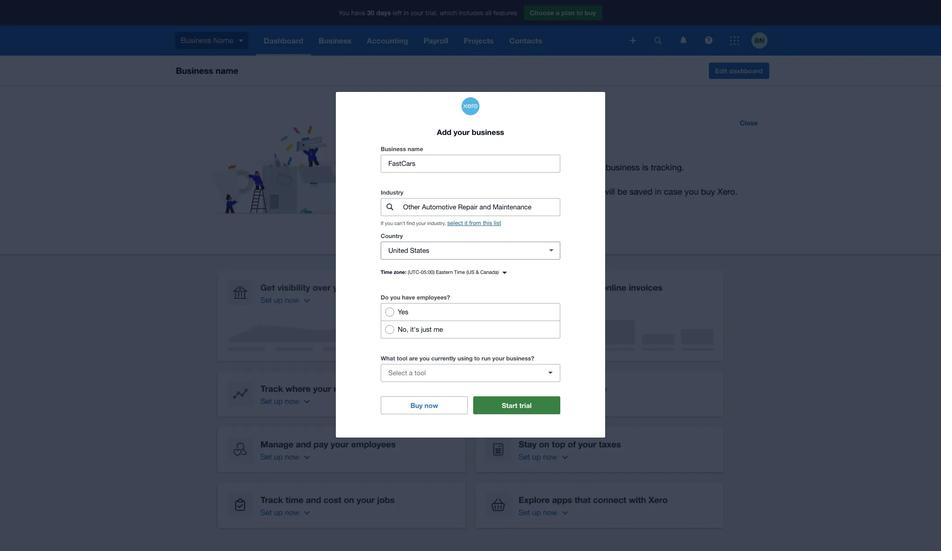 Task type: locate. For each thing, give the bounding box(es) containing it.
business name
[[381, 145, 423, 153]]

what
[[381, 355, 395, 362]]

just
[[421, 326, 432, 334]]

tool
[[397, 355, 408, 362], [415, 370, 426, 377]]

0 horizontal spatial tool
[[397, 355, 408, 362]]

1 vertical spatial your
[[416, 221, 426, 226]]

a
[[409, 370, 413, 377]]

your right run
[[492, 355, 505, 362]]

business
[[381, 145, 406, 153]]

eastern
[[436, 270, 453, 275]]

business
[[472, 127, 504, 137]]

you for can't
[[385, 221, 393, 226]]

1 horizontal spatial your
[[454, 127, 470, 137]]

you right do
[[390, 294, 400, 301]]

you
[[385, 221, 393, 226], [390, 294, 400, 301], [420, 355, 430, 362]]

no,
[[398, 326, 409, 334]]

name
[[408, 145, 423, 153]]

tool right a
[[415, 370, 426, 377]]

2 horizontal spatial your
[[492, 355, 505, 362]]

tool left are
[[397, 355, 408, 362]]

employees?
[[417, 294, 450, 301]]

select a tool
[[388, 370, 426, 377]]

you right are
[[420, 355, 430, 362]]

select it from this list button
[[447, 220, 501, 227]]

time
[[381, 269, 392, 275], [454, 270, 465, 275]]

you inside "if you can't find your industry, select it from this list"
[[385, 221, 393, 226]]

time left zone:
[[381, 269, 392, 275]]

your right find on the left top of the page
[[416, 221, 426, 226]]

1 horizontal spatial tool
[[415, 370, 426, 377]]

industry,
[[427, 221, 446, 226]]

0 vertical spatial you
[[385, 221, 393, 226]]

Country field
[[381, 242, 539, 260]]

you right if
[[385, 221, 393, 226]]

are
[[409, 355, 418, 362]]

time left (us on the top of page
[[454, 270, 465, 275]]

time zone: (utc-05:00) eastern time (us & canada)
[[381, 269, 499, 275]]

to
[[474, 355, 480, 362]]

0 horizontal spatial time
[[381, 269, 392, 275]]

canada)
[[480, 270, 499, 275]]

your right add
[[454, 127, 470, 137]]

from
[[469, 220, 481, 227]]

add
[[437, 127, 452, 137]]

start trial
[[502, 402, 532, 410]]

do
[[381, 294, 389, 301]]

0 horizontal spatial your
[[416, 221, 426, 226]]

country
[[381, 233, 403, 240]]

your
[[454, 127, 470, 137], [416, 221, 426, 226], [492, 355, 505, 362]]

what tool are you currently using to run your business?
[[381, 355, 534, 362]]

2 vertical spatial you
[[420, 355, 430, 362]]

zone:
[[394, 269, 407, 275]]

1 vertical spatial tool
[[415, 370, 426, 377]]

do you have employees?
[[381, 294, 450, 301]]

05:00)
[[421, 270, 435, 275]]

this
[[483, 220, 492, 227]]

it's
[[410, 326, 419, 334]]

select
[[447, 220, 463, 227]]

select a tool button
[[381, 365, 560, 383]]

1 vertical spatial you
[[390, 294, 400, 301]]

buy
[[411, 402, 423, 410]]

select
[[388, 370, 407, 377]]

currently
[[431, 355, 456, 362]]

tool inside popup button
[[415, 370, 426, 377]]

Industry field
[[402, 199, 560, 216]]

0 vertical spatial your
[[454, 127, 470, 137]]

1 horizontal spatial time
[[454, 270, 465, 275]]

do you have employees? group
[[381, 304, 560, 339]]



Task type: describe. For each thing, give the bounding box(es) containing it.
(utc-
[[408, 270, 421, 275]]

if you can't find your industry, select it from this list
[[381, 220, 501, 227]]

can't
[[394, 221, 405, 226]]

yes
[[398, 308, 409, 316]]

if
[[381, 221, 384, 226]]

2 vertical spatial your
[[492, 355, 505, 362]]

xero image
[[462, 98, 480, 115]]

find
[[407, 221, 415, 226]]

search icon image
[[386, 204, 393, 211]]

run
[[482, 355, 491, 362]]

time inside the time zone: (utc-05:00) eastern time (us & canada)
[[454, 270, 465, 275]]

clear image
[[543, 242, 560, 260]]

start trial button
[[473, 397, 560, 415]]

add your business
[[437, 127, 504, 137]]

you for have
[[390, 294, 400, 301]]

buy now
[[411, 402, 438, 410]]

(us
[[466, 270, 475, 275]]

start
[[502, 402, 518, 410]]

trial
[[519, 402, 532, 410]]

industry
[[381, 189, 404, 196]]

now
[[425, 402, 438, 410]]

it
[[465, 220, 468, 227]]

list
[[494, 220, 501, 227]]

Business name field
[[381, 155, 560, 172]]

your inside "if you can't find your industry, select it from this list"
[[416, 221, 426, 226]]

0 vertical spatial tool
[[397, 355, 408, 362]]

business?
[[506, 355, 534, 362]]

have
[[402, 294, 415, 301]]

using
[[458, 355, 473, 362]]

no, it's just me
[[398, 326, 443, 334]]

&
[[476, 270, 479, 275]]

me
[[434, 326, 443, 334]]

buy now button
[[381, 397, 468, 415]]



Task type: vqa. For each thing, say whether or not it's contained in the screenshot.
THE ACCOUNT inside Connect your bank account button
no



